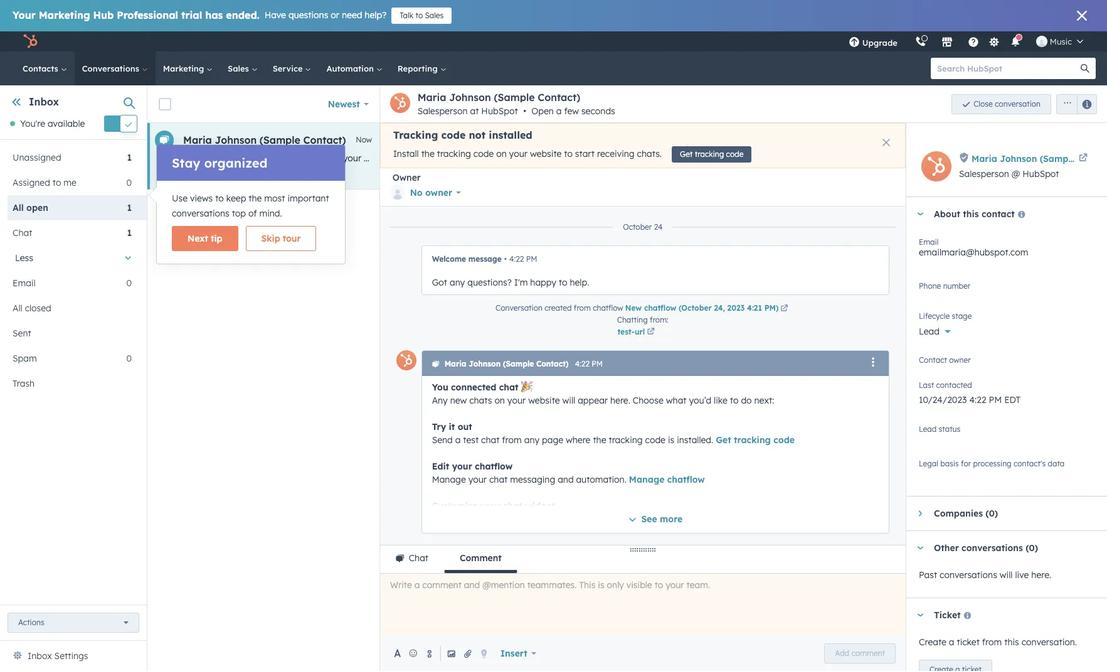 Task type: describe. For each thing, give the bounding box(es) containing it.
no inside 'popup button'
[[410, 187, 423, 198]]

chatflow up messaging
[[475, 461, 513, 472]]

live chat from maria johnson (sample contact) with context you connected chat
any new chats on your website will appear here. choose what you'd like to do next:

try it out 
send a test chat from any page where the tracking code is installed: https://app.hubs row
[[148, 123, 1006, 190]]

receiving
[[598, 148, 635, 160]]

your marketing hub professional trial has ended. have questions or need help?
[[13, 9, 387, 21]]

october 24
[[623, 222, 663, 232]]

1 vertical spatial hubspot
[[1023, 168, 1060, 180]]

contacts link
[[15, 51, 75, 85]]

you'd inside you connected chat 🎉 any new chats on your website will appear here. choose what you'd like to do next:
[[690, 395, 712, 406]]

chat inside you connected chat 🎉 any new chats on your website will appear here. choose what you'd like to do next:
[[499, 382, 519, 393]]

🎉
[[521, 382, 533, 393]]

stage
[[953, 311, 973, 321]]

lead for lead
[[920, 326, 940, 337]]

next: inside row
[[590, 153, 610, 164]]

2 customize from the top
[[432, 514, 475, 525]]

or
[[331, 9, 340, 21]]

connected for you connected chat 🎉 any new chats on your website will appear here. choose what you'd like to do next:
[[451, 382, 497, 393]]

your inside tracking code not installed alert
[[509, 148, 528, 160]]

about
[[935, 208, 961, 220]]

contact) for maria johnson (sample contact)
[[304, 134, 346, 146]]

johnson for maria johnson (sample contac
[[1001, 153, 1038, 164]]

(sample for maria johnson (sample contact) 4:22 pm
[[503, 359, 534, 368]]

next: inside you connected chat 🎉 any new chats on your website will appear here. choose what you'd like to do next:
[[755, 395, 775, 406]]

to inside tracking code not installed alert
[[565, 148, 573, 160]]

chats inside row
[[305, 153, 328, 164]]

your left team's at the bottom right of the page
[[567, 553, 585, 564]]

comment
[[852, 648, 886, 658]]

out inside try it out send a test chat from any page where the tracking code is installed. get tracking code
[[458, 421, 473, 433]]

for
[[962, 459, 972, 468]]

here. inside row
[[446, 153, 466, 164]]

new inside row
[[286, 153, 303, 164]]

Search HubSpot search field
[[932, 58, 1085, 79]]

1 for chat
[[127, 227, 132, 239]]

skip tour
[[261, 233, 301, 244]]

is inside try it out send a test chat from any page where the tracking code is installed. get tracking code
[[668, 434, 675, 446]]

not
[[469, 129, 486, 141]]

email for email emailmaria@hubspot.com
[[920, 237, 939, 247]]

no owner button for contact owner
[[920, 353, 1095, 374]]

do inside you connected chat 🎉 any new chats on your website will appear here. choose what you'd like to do next:
[[742, 395, 752, 406]]

settings link
[[987, 35, 1003, 48]]

any inside row
[[744, 153, 759, 164]]

2023
[[728, 303, 745, 313]]

search image
[[1082, 64, 1090, 73]]

insert
[[501, 648, 528, 659]]

johnson for maria johnson (sample contact) 4:22 pm
[[469, 359, 501, 368]]

companies (0) button
[[907, 497, 1095, 531]]

owner
[[393, 172, 421, 183]]

chat button
[[380, 546, 444, 573]]

this inside about this contact dropdown button
[[964, 208, 980, 220]]

less
[[15, 253, 33, 264]]

1 horizontal spatial (0)
[[1026, 543, 1039, 554]]

at
[[470, 105, 479, 117]]

(sample for maria johnson (sample contact)
[[260, 134, 301, 146]]

of for top
[[249, 208, 257, 219]]

0 vertical spatial pm
[[526, 254, 538, 264]]

up
[[448, 553, 459, 564]]

0 horizontal spatial (0)
[[986, 508, 999, 519]]

contacted
[[937, 380, 973, 390]]

phone number
[[920, 281, 971, 291]]

conversation
[[996, 99, 1041, 108]]

search button
[[1075, 58, 1097, 79]]

open
[[532, 105, 554, 117]]

conversations
[[82, 63, 142, 73]]

tracking code not installed
[[393, 129, 533, 141]]

appear inside you connected chat 🎉 any new chats on your website will appear here. choose what you'd like to do next:
[[578, 395, 608, 406]]

owner up last contacted
[[934, 360, 960, 372]]

contac
[[1080, 153, 1108, 164]]

chat inside try it out send a test chat from any page where the tracking code is installed. get tracking code
[[482, 434, 500, 446]]

a inside try it out send a test chat from any page where the tracking code is installed. get tracking code
[[456, 434, 461, 446]]

to inside button
[[416, 11, 423, 20]]

your inside you connected chat 🎉 any new chats on your website will appear here. choose what you'd like to do next:
[[508, 395, 526, 406]]

skip
[[261, 233, 280, 244]]

open
[[26, 202, 48, 214]]

other conversations (0)
[[935, 543, 1039, 554]]

0 for email
[[126, 278, 132, 289]]

upgrade image
[[849, 37, 860, 48]]

installed
[[489, 129, 533, 141]]

will inside row
[[398, 153, 411, 164]]

test inside row
[[683, 153, 699, 164]]

caret image for ticket dropdown button
[[917, 614, 925, 617]]

you're available
[[20, 118, 85, 129]]

add comment group
[[825, 643, 896, 664]]

processing
[[974, 459, 1012, 468]]

a inside row
[[675, 153, 680, 164]]

chatflow down installed.
[[668, 474, 705, 485]]

• inside maria johnson (sample contact) salesperson at hubspot • open a few seconds
[[524, 105, 527, 117]]

1 customize from the top
[[432, 500, 478, 512]]

actions
[[18, 618, 44, 627]]

close
[[974, 99, 994, 108]]

you connected chat 🎉 any new chats on your website will appear here. choose what you'd like to do next:
[[432, 382, 775, 406]]

to inside you connected chat 🎉 any new chats on your website will appear here. choose what you'd like to do next:
[[731, 395, 739, 406]]

your left messaging
[[469, 474, 487, 485]]

1 for unassigned
[[127, 152, 132, 163]]

mind.
[[260, 208, 282, 219]]

emailmaria@hubspot.com
[[920, 247, 1029, 258]]

no inside contact owner no owner
[[920, 360, 932, 372]]

what inside row
[[502, 153, 523, 164]]

unassigned
[[13, 152, 61, 163]]

of for style
[[556, 514, 565, 525]]

last
[[920, 380, 935, 390]]

comment
[[460, 552, 502, 564]]

try inside live chat from maria johnson (sample contact) with context you connected chat
any new chats on your website will appear here. choose what you'd like to do next:

try it out 
send a test chat from any page where the tracking code is installed: https://app.hubs row
[[613, 153, 625, 164]]

any inside row
[[268, 153, 284, 164]]

to inside use views to keep the most important conversations top of mind.
[[215, 193, 224, 204]]

your right style
[[567, 514, 586, 525]]

https://app.hubs
[[936, 153, 1006, 164]]

1 vertical spatial salesperson
[[960, 168, 1010, 180]]

what inside you connected chat 🎉 any new chats on your website will appear here. choose what you'd like to do next:
[[667, 395, 687, 406]]

1 vertical spatial 4:22
[[575, 359, 590, 368]]

happy
[[531, 277, 557, 288]]

hubspot link
[[15, 34, 47, 49]]

any inside try it out send a test chat from any page where the tracking code is installed. get tracking code
[[525, 434, 540, 446]]

inbox for inbox settings
[[28, 650, 52, 662]]

Phone number text field
[[920, 279, 1095, 304]]

(sample for maria johnson (sample contac
[[1041, 153, 1077, 164]]

chatting from:
[[618, 315, 669, 325]]

customize your chat widget customize the color and style of your chat widget.
[[432, 500, 642, 525]]

all open
[[13, 202, 48, 214]]

tracking code not installed alert
[[380, 123, 906, 168]]

sales link
[[220, 51, 265, 85]]

0 horizontal spatial any
[[450, 277, 465, 288]]

no owner
[[410, 187, 453, 198]]

close conversation button
[[952, 94, 1052, 114]]

sent button
[[8, 321, 132, 346]]

me
[[64, 177, 77, 189]]

marketing inside marketing "link"
[[163, 63, 207, 73]]

installed:
[[897, 153, 933, 164]]

get inside try it out send a test chat from any page where the tracking code is installed. get tracking code
[[716, 434, 732, 446]]

available
[[48, 118, 85, 129]]

legal
[[920, 459, 939, 468]]

you for you connected chat any new chats on your website will appear here. choose what you'd like to do next:  try it out  send a test chat from any page where the tracking code is installed: https://app.hubs
[[183, 153, 199, 164]]

upgrade
[[863, 38, 898, 48]]

all for all open
[[13, 202, 24, 214]]

marketplaces image
[[942, 37, 953, 48]]

see more button
[[629, 512, 683, 528]]

all for all closed
[[13, 303, 22, 314]]

contact) for maria johnson (sample contact) 4:22 pm
[[537, 359, 569, 368]]

chatflow left new
[[593, 303, 624, 313]]

now
[[356, 135, 372, 144]]

choose inside row
[[469, 153, 500, 164]]

legal basis for processing contact's data
[[920, 459, 1065, 468]]

email emailmaria@hubspot.com
[[920, 237, 1029, 258]]

0 horizontal spatial sales
[[228, 63, 252, 73]]

maria for maria johnson (sample contact) 4:22 pm
[[445, 359, 467, 368]]

next tip
[[188, 233, 223, 244]]

johnson for maria johnson (sample contact)
[[215, 134, 257, 146]]

chat inside the edit your chatflow manage your chat messaging and automation. manage chatflow
[[490, 474, 508, 485]]

@
[[1012, 168, 1021, 180]]

new
[[626, 303, 642, 313]]

test-
[[618, 327, 635, 336]]

website inside you connected chat 🎉 any new chats on your website will appear here. choose what you'd like to do next:
[[529, 395, 560, 406]]

you for you connected chat 🎉 any new chats on your website will appear here. choose what you'd like to do next:
[[432, 382, 449, 393]]

the inside customize your chat widget customize the color and style of your chat widget.
[[478, 514, 491, 525]]

your up color
[[481, 500, 501, 512]]

lifecycle stage
[[920, 311, 973, 321]]

calling icon button
[[911, 33, 932, 50]]

url
[[635, 327, 645, 336]]

test inside try it out send a test chat from any page where the tracking code is installed. get tracking code
[[463, 434, 479, 446]]

close conversation
[[974, 99, 1041, 108]]

assigned to me
[[13, 177, 77, 189]]

menu containing music
[[840, 31, 1093, 51]]

phone
[[920, 281, 942, 291]]

connected for you connected chat any new chats on your website will appear here. choose what you'd like to do next:  try it out  send a test chat from any page where the tracking code is installed: https://app.hubs
[[201, 153, 244, 164]]

settings image
[[990, 37, 1001, 48]]

status
[[939, 424, 961, 434]]

email for email
[[13, 278, 36, 289]]

contacts
[[23, 63, 61, 73]]

maria for maria johnson (sample contac
[[972, 153, 998, 164]]

help image
[[969, 37, 980, 48]]

install
[[393, 148, 419, 160]]

contact
[[920, 355, 948, 365]]

salesperson @ hubspot
[[960, 168, 1060, 180]]

on inside row
[[330, 153, 341, 164]]

the inside row
[[813, 153, 826, 164]]

0 horizontal spatial •
[[505, 254, 507, 264]]

get tracking code
[[681, 149, 744, 159]]

send inside try it out send a test chat from any page where the tracking code is installed. get tracking code
[[432, 434, 453, 446]]

out inside live chat from maria johnson (sample contact) with context you connected chat
any new chats on your website will appear here. choose what you'd like to do next:

try it out 
send a test chat from any page where the tracking code is installed: https://app.hubs row
[[636, 153, 649, 164]]

the inside use views to keep the most important conversations top of mind.
[[249, 193, 262, 204]]

created
[[545, 303, 572, 313]]



Task type: vqa. For each thing, say whether or not it's contained in the screenshot.
installed.
yes



Task type: locate. For each thing, give the bounding box(es) containing it.
0 vertical spatial customize
[[432, 500, 478, 512]]

0 horizontal spatial it
[[449, 421, 455, 433]]

contact) inside row
[[304, 134, 346, 146]]

live
[[1016, 570, 1030, 581]]

talk to sales
[[400, 11, 444, 20]]

main content
[[148, 85, 1108, 671]]

chat left set
[[409, 552, 429, 564]]

this down ticket dropdown button
[[1005, 637, 1020, 648]]

hubspot down maria johnson (sample contac
[[1023, 168, 1060, 180]]

0 horizontal spatial choose
[[469, 153, 500, 164]]

edit your chatflow manage your chat messaging and automation. manage chatflow
[[432, 461, 705, 485]]

group
[[1052, 94, 1098, 114]]

calling icon image
[[916, 36, 927, 48]]

0 horizontal spatial you'd
[[525, 153, 547, 164]]

0 vertical spatial sales
[[425, 11, 444, 20]]

do up get tracking code link
[[742, 395, 752, 406]]

salesperson inside maria johnson (sample contact) salesperson at hubspot • open a few seconds
[[418, 105, 468, 117]]

set
[[432, 553, 446, 564]]

1 horizontal spatial it
[[628, 153, 633, 164]]

0 horizontal spatial new
[[286, 153, 303, 164]]

add comment button
[[825, 643, 896, 664]]

0 vertical spatial 0
[[126, 177, 132, 189]]

top
[[232, 208, 246, 219]]

help.
[[570, 277, 590, 288]]

0 horizontal spatial this
[[964, 208, 980, 220]]

caret image inside companies (0) dropdown button
[[919, 510, 922, 517]]

2 lead from the top
[[920, 424, 937, 434]]

like
[[550, 153, 564, 164], [714, 395, 728, 406]]

0 vertical spatial here.
[[446, 153, 466, 164]]

no owner button for owner
[[390, 183, 461, 202]]

website inside tracking code not installed alert
[[530, 148, 562, 160]]

lead down lifecycle
[[920, 326, 940, 337]]

do left receiving
[[577, 153, 588, 164]]

choose down not
[[469, 153, 500, 164]]

will up try it out send a test chat from any page where the tracking code is installed. get tracking code
[[563, 395, 576, 406]]

and inside the edit your chatflow manage your chat messaging and automation. manage chatflow
[[558, 474, 574, 485]]

manage chatflow link
[[629, 474, 705, 485]]

and
[[558, 474, 574, 485], [516, 514, 532, 525]]

is down close image
[[888, 153, 894, 164]]

0 vertical spatial you'd
[[525, 153, 547, 164]]

caret image left ticket
[[917, 614, 925, 617]]

24
[[655, 222, 663, 232]]

caret image left other
[[917, 547, 925, 550]]

your down now
[[343, 153, 362, 164]]

other conversations (0) button
[[907, 531, 1095, 565]]

0 horizontal spatial salesperson
[[418, 105, 468, 117]]

(sample up organized
[[260, 134, 301, 146]]

chat inside button
[[409, 552, 429, 564]]

try it out send a test chat from any page where the tracking code is installed. get tracking code
[[432, 421, 795, 446]]

connected left the 🎉
[[451, 382, 497, 393]]

1 vertical spatial where
[[566, 434, 591, 446]]

need
[[342, 9, 362, 21]]

2 horizontal spatial here.
[[1032, 570, 1052, 581]]

4:22 up i'm
[[510, 254, 524, 264]]

you'd
[[525, 153, 547, 164], [690, 395, 712, 406]]

it inside try it out send a test chat from any page where the tracking code is installed. get tracking code
[[449, 421, 455, 433]]

0 vertical spatial salesperson
[[418, 105, 468, 117]]

number
[[944, 281, 971, 291]]

1 vertical spatial marketing
[[163, 63, 207, 73]]

1 vertical spatial any
[[450, 277, 465, 288]]

1 horizontal spatial get
[[716, 434, 732, 446]]

0 vertical spatial page
[[762, 153, 783, 164]]

and right messaging
[[558, 474, 574, 485]]

1 vertical spatial out
[[458, 421, 473, 433]]

is inside row
[[888, 153, 894, 164]]

any inside you connected chat 🎉 any new chats on your website will appear here. choose what you'd like to do next:
[[432, 395, 448, 406]]

0 vertical spatial next:
[[590, 153, 610, 164]]

1 vertical spatial no owner button
[[920, 353, 1095, 374]]

1 vertical spatial 1
[[127, 202, 132, 214]]

marketing down "trial"
[[163, 63, 207, 73]]

contact) left now
[[304, 134, 346, 146]]

0 vertical spatial choose
[[469, 153, 500, 164]]

from
[[722, 153, 742, 164], [574, 303, 591, 313], [502, 434, 522, 446], [983, 637, 1003, 648]]

1 horizontal spatial chats
[[470, 395, 492, 406]]

1 vertical spatial do
[[742, 395, 752, 406]]

chatflow inside "link"
[[645, 303, 677, 313]]

0 vertical spatial any
[[744, 153, 759, 164]]

1 all from the top
[[13, 202, 24, 214]]

0 horizontal spatial test
[[463, 434, 479, 446]]

keep
[[226, 193, 246, 204]]

of right top
[[249, 208, 257, 219]]

1 horizontal spatial and
[[558, 474, 574, 485]]

you're available image
[[10, 121, 15, 126]]

1 vertical spatial here.
[[611, 395, 631, 406]]

inbox up the "you're available"
[[29, 95, 59, 108]]

a inside maria johnson (sample contact) salesperson at hubspot • open a few seconds
[[557, 105, 562, 117]]

1 vertical spatial customize
[[432, 514, 475, 525]]

inbox settings
[[28, 650, 88, 662]]

2 all from the top
[[13, 303, 22, 314]]

caret image
[[917, 212, 925, 216], [919, 510, 922, 517], [917, 547, 925, 550], [917, 614, 925, 617]]

organized
[[204, 155, 268, 171]]

email down about
[[920, 237, 939, 247]]

conversation created from chatflow
[[496, 303, 626, 313]]

0 vertical spatial lead
[[920, 326, 940, 337]]

based
[[526, 553, 552, 564]]

close image
[[1078, 11, 1088, 21]]

ticket
[[935, 610, 961, 621]]

get right installed.
[[716, 434, 732, 446]]

inbox
[[29, 95, 59, 108], [28, 650, 52, 662]]

conversations up past conversations will live here.
[[962, 543, 1024, 554]]

try
[[613, 153, 625, 164], [432, 421, 446, 433]]

0 for spam
[[126, 353, 132, 364]]

it inside live chat from maria johnson (sample contact) with context you connected chat
any new chats on your website will appear here. choose what you'd like to do next:

try it out 
send a test chat from any page where the tracking code is installed: https://app.hubs row
[[628, 153, 633, 164]]

0 horizontal spatial of
[[249, 208, 257, 219]]

website down the 🎉
[[529, 395, 560, 406]]

link opens in a new window image
[[781, 303, 789, 315], [648, 326, 655, 338], [648, 328, 655, 336]]

your
[[13, 9, 36, 21]]

code
[[442, 129, 466, 141], [474, 148, 494, 160], [727, 149, 744, 159], [865, 153, 885, 164], [646, 434, 666, 446], [774, 434, 795, 446]]

1 vertical spatial chat
[[409, 552, 429, 564]]

send inside row
[[652, 153, 673, 164]]

1 0 from the top
[[126, 177, 132, 189]]

connected inside row
[[201, 153, 244, 164]]

maria for maria johnson (sample contact)
[[183, 134, 212, 146]]

1 horizontal spatial like
[[714, 395, 728, 406]]

maria inside maria johnson (sample contac link
[[972, 153, 998, 164]]

0 horizontal spatial page
[[542, 434, 564, 446]]

0 vertical spatial will
[[398, 153, 411, 164]]

chat up "less"
[[13, 227, 32, 239]]

caret image inside ticket dropdown button
[[917, 614, 925, 617]]

1 lead from the top
[[920, 326, 940, 337]]

here. inside you connected chat 🎉 any new chats on your website will appear here. choose what you'd like to do next:
[[611, 395, 631, 406]]

main content containing maria johnson (sample contact)
[[148, 85, 1108, 671]]

set up chat behaviour based on your team's availability.
[[432, 553, 667, 564]]

lead for lead status
[[920, 424, 937, 434]]

1 horizontal spatial marketing
[[163, 63, 207, 73]]

owner for contact owner no owner
[[950, 355, 972, 365]]

all left open
[[13, 202, 24, 214]]

trash button
[[8, 371, 132, 396]]

hubspot image
[[23, 34, 38, 49]]

on inside tracking code not installed alert
[[497, 148, 507, 160]]

salesperson down https://app.hubs
[[960, 168, 1010, 180]]

i'm
[[515, 277, 528, 288]]

tip
[[211, 233, 223, 244]]

code inside row
[[865, 153, 885, 164]]

page inside try it out send a test chat from any page where the tracking code is installed. get tracking code
[[542, 434, 564, 446]]

help?
[[365, 9, 387, 21]]

0 vertical spatial connected
[[201, 153, 244, 164]]

try left the chats.
[[613, 153, 625, 164]]

and inside customize your chat widget customize the color and style of your chat widget.
[[516, 514, 532, 525]]

behaviour
[[482, 553, 524, 564]]

email inside email emailmaria@hubspot.com
[[920, 237, 939, 247]]

important
[[288, 193, 329, 204]]

where inside try it out send a test chat from any page where the tracking code is installed. get tracking code
[[566, 434, 591, 446]]

website left start
[[530, 148, 562, 160]]

will left live
[[1001, 570, 1014, 581]]

from inside try it out send a test chat from any page where the tracking code is installed. get tracking code
[[502, 434, 522, 446]]

0 vertical spatial it
[[628, 153, 633, 164]]

1 horizontal spatial no owner button
[[920, 353, 1095, 374]]

caret image inside about this contact dropdown button
[[917, 212, 925, 216]]

conversation.
[[1022, 637, 1078, 648]]

try inside try it out send a test chat from any page where the tracking code is installed. get tracking code
[[432, 421, 446, 433]]

messaging
[[511, 474, 556, 485]]

sales inside button
[[425, 11, 444, 20]]

maria for maria johnson (sample contact) salesperson at hubspot • open a few seconds
[[418, 91, 447, 104]]

sales right "talk"
[[425, 11, 444, 20]]

owner down tracking
[[426, 187, 453, 198]]

0 vertical spatial what
[[502, 153, 523, 164]]

have
[[265, 9, 286, 21]]

1 horizontal spatial out
[[636, 153, 649, 164]]

1 vertical spatial pm
[[592, 359, 603, 368]]

past conversations will live here.
[[920, 570, 1052, 581]]

maria johnson (sample contact)
[[183, 134, 346, 146]]

more
[[660, 514, 683, 525]]

conversations inside use views to keep the most important conversations top of mind.
[[172, 208, 230, 219]]

like inside row
[[550, 153, 564, 164]]

do inside row
[[577, 153, 588, 164]]

1 horizontal spatial connected
[[451, 382, 497, 393]]

1 horizontal spatial new
[[451, 395, 467, 406]]

your down the 🎉
[[508, 395, 526, 406]]

on inside you connected chat 🎉 any new chats on your website will appear here. choose what you'd like to do next:
[[495, 395, 505, 406]]

close image
[[883, 139, 891, 146]]

caret image for companies (0) dropdown button
[[919, 510, 922, 517]]

chats inside you connected chat 🎉 any new chats on your website will appear here. choose what you'd like to do next:
[[470, 395, 492, 406]]

0 horizontal spatial get
[[681, 149, 693, 159]]

0 horizontal spatial chat
[[13, 227, 32, 239]]

here.
[[446, 153, 466, 164], [611, 395, 631, 406], [1032, 570, 1052, 581]]

sales left service
[[228, 63, 252, 73]]

0 vertical spatial you
[[183, 153, 199, 164]]

marketplaces button
[[935, 31, 961, 51]]

got
[[432, 277, 448, 288]]

of inside customize your chat widget customize the color and style of your chat widget.
[[556, 514, 565, 525]]

1
[[127, 152, 132, 163], [127, 202, 132, 214], [127, 227, 132, 239]]

0 horizontal spatial out
[[458, 421, 473, 433]]

connected inside you connected chat 🎉 any new chats on your website will appear here. choose what you'd like to do next:
[[451, 382, 497, 393]]

•
[[524, 105, 527, 117], [505, 254, 507, 264]]

1 horizontal spatial you
[[432, 382, 449, 393]]

settings
[[54, 650, 88, 662]]

you inside row
[[183, 153, 199, 164]]

and left style
[[516, 514, 532, 525]]

0 vertical spatial chat
[[13, 227, 32, 239]]

maria inside live chat from maria johnson (sample contact) with context you connected chat
any new chats on your website will appear here. choose what you'd like to do next:

try it out 
send a test chat from any page where the tracking code is installed: https://app.hubs row
[[183, 134, 212, 146]]

1 vertical spatial this
[[1005, 637, 1020, 648]]

and for style
[[516, 514, 532, 525]]

3 1 from the top
[[127, 227, 132, 239]]

the inside try it out send a test chat from any page where the tracking code is installed. get tracking code
[[593, 434, 607, 446]]

about this contact button
[[907, 197, 1095, 231]]

manage
[[432, 474, 466, 485], [629, 474, 665, 485]]

last contacted
[[920, 380, 973, 390]]

(sample left contac
[[1041, 153, 1077, 164]]

1 horizontal spatial hubspot
[[1023, 168, 1060, 180]]

on right based
[[554, 553, 565, 564]]

tracking inside row
[[829, 153, 863, 164]]

1 horizontal spatial chat
[[409, 552, 429, 564]]

1 horizontal spatial manage
[[629, 474, 665, 485]]

send up edit
[[432, 434, 453, 446]]

all closed button
[[8, 296, 132, 321]]

page up the edit your chatflow manage your chat messaging and automation. manage chatflow
[[542, 434, 564, 446]]

tracking inside "button"
[[695, 149, 725, 159]]

4:22 up you connected chat 🎉 any new chats on your website will appear here. choose what you'd like to do next:
[[575, 359, 590, 368]]

0 vertical spatial and
[[558, 474, 574, 485]]

to inside row
[[566, 153, 575, 164]]

3 0 from the top
[[126, 353, 132, 364]]

0 vertical spatial chats
[[305, 153, 328, 164]]

stay
[[172, 155, 200, 171]]

2 0 from the top
[[126, 278, 132, 289]]

chats up important
[[305, 153, 328, 164]]

you'd down installed
[[525, 153, 547, 164]]

2 manage from the left
[[629, 474, 665, 485]]

this right about
[[964, 208, 980, 220]]

2 vertical spatial here.
[[1032, 570, 1052, 581]]

chatflow up from:
[[645, 303, 677, 313]]

Last contacted text field
[[920, 388, 1095, 408]]

0 horizontal spatial you
[[183, 153, 199, 164]]

1 1 from the top
[[127, 152, 132, 163]]

maria inside maria johnson (sample contact) salesperson at hubspot • open a few seconds
[[418, 91, 447, 104]]

link opens in a new window image
[[781, 305, 789, 313]]

0 vertical spatial no
[[410, 187, 423, 198]]

greg robinson image
[[1037, 36, 1048, 47]]

johnson for maria johnson (sample contact) salesperson at hubspot • open a few seconds
[[450, 91, 491, 104]]

your inside live chat from maria johnson (sample contact) with context you connected chat
any new chats on your website will appear here. choose what you'd like to do next:

try it out 
send a test chat from any page where the tracking code is installed: https://app.hubs row
[[343, 153, 362, 164]]

0 vertical spatial all
[[13, 202, 24, 214]]

inbox for inbox
[[29, 95, 59, 108]]

contact owner no owner
[[920, 355, 972, 372]]

1 vertical spatial and
[[516, 514, 532, 525]]

and for automation.
[[558, 474, 574, 485]]

caret image for other conversations (0) dropdown button at the right bottom of the page
[[917, 547, 925, 550]]

views
[[190, 193, 213, 204]]

the inside tracking code not installed alert
[[422, 148, 435, 160]]

1 horizontal spatial appear
[[578, 395, 608, 406]]

what
[[502, 153, 523, 164], [667, 395, 687, 406]]

2 vertical spatial any
[[525, 434, 540, 446]]

code inside "button"
[[727, 149, 744, 159]]

contact) inside maria johnson (sample contact) salesperson at hubspot • open a few seconds
[[538, 91, 581, 104]]

connected right stay
[[201, 153, 244, 164]]

trash
[[13, 378, 35, 389]]

lead inside popup button
[[920, 326, 940, 337]]

get inside get tracking code "button"
[[681, 149, 693, 159]]

0 horizontal spatial 4:22
[[510, 254, 524, 264]]

1 vertical spatial next:
[[755, 395, 775, 406]]

inbox left settings
[[28, 650, 52, 662]]

welcome
[[432, 254, 467, 264]]

conversations for past
[[940, 570, 998, 581]]

like inside you connected chat 🎉 any new chats on your website will appear here. choose what you'd like to do next:
[[714, 395, 728, 406]]

lead left status
[[920, 424, 937, 434]]

you'd up installed.
[[690, 395, 712, 406]]

1 vertical spatial all
[[13, 303, 22, 314]]

1 vertical spatial (0)
[[1026, 543, 1039, 554]]

has
[[205, 9, 223, 21]]

(0) up live
[[1026, 543, 1039, 554]]

0 horizontal spatial next:
[[590, 153, 610, 164]]

your down installed
[[509, 148, 528, 160]]

appear inside row
[[414, 153, 444, 164]]

page
[[762, 153, 783, 164], [542, 434, 564, 446]]

1 vertical spatial sales
[[228, 63, 252, 73]]

here. down tracking code not installed
[[446, 153, 466, 164]]

0 horizontal spatial appear
[[414, 153, 444, 164]]

get right the chats.
[[681, 149, 693, 159]]

notifications button
[[1006, 31, 1027, 51]]

tour
[[283, 233, 301, 244]]

(0) right 'companies'
[[986, 508, 999, 519]]

1 vertical spatial you
[[432, 382, 449, 393]]

(sample for maria johnson (sample contact) salesperson at hubspot • open a few seconds
[[494, 91, 535, 104]]

chats down 'maria johnson (sample contact) 4:22 pm'
[[470, 395, 492, 406]]

1 vertical spatial chats
[[470, 395, 492, 406]]

on down installed
[[497, 148, 507, 160]]

1 vertical spatial what
[[667, 395, 687, 406]]

2 horizontal spatial will
[[1001, 570, 1014, 581]]

manage up see
[[629, 474, 665, 485]]

0 vertical spatial no owner button
[[390, 183, 461, 202]]

marketing link
[[156, 51, 220, 85]]

conversations down other conversations (0)
[[940, 570, 998, 581]]

0 horizontal spatial send
[[432, 434, 453, 446]]

0 for assigned to me
[[126, 177, 132, 189]]

contact) for maria johnson (sample contact) salesperson at hubspot • open a few seconds
[[538, 91, 581, 104]]

no owner button down install in the top of the page
[[390, 183, 461, 202]]

is left installed.
[[668, 434, 675, 446]]

like up get tracking code link
[[714, 395, 728, 406]]

website inside row
[[364, 153, 396, 164]]

marketing left hub
[[39, 9, 90, 21]]

0 vertical spatial appear
[[414, 153, 444, 164]]

conversations for other
[[962, 543, 1024, 554]]

hub
[[93, 9, 114, 21]]

where inside live chat from maria johnson (sample contact) with context you connected chat
any new chats on your website will appear here. choose what you'd like to do next:

try it out 
send a test chat from any page where the tracking code is installed: https://app.hubs row
[[786, 153, 810, 164]]

0 horizontal spatial marketing
[[39, 9, 90, 21]]

all left closed
[[13, 303, 22, 314]]

(sample inside row
[[260, 134, 301, 146]]

on down newest
[[330, 153, 341, 164]]

a
[[557, 105, 562, 117], [675, 153, 680, 164], [456, 434, 461, 446], [950, 637, 955, 648]]

1 vertical spatial •
[[505, 254, 507, 264]]

notifications image
[[1011, 37, 1022, 48]]

all inside button
[[13, 303, 22, 314]]

1 horizontal spatial any
[[525, 434, 540, 446]]

owner for no owner
[[426, 187, 453, 198]]

is
[[888, 153, 894, 164], [668, 434, 675, 446]]

hubspot right at
[[482, 105, 518, 117]]

tracking
[[437, 148, 471, 160], [695, 149, 725, 159], [829, 153, 863, 164], [609, 434, 643, 446], [735, 434, 771, 446]]

here. up try it out send a test chat from any page where the tracking code is installed. get tracking code
[[611, 395, 631, 406]]

email down "less"
[[13, 278, 36, 289]]

contact) down created on the top of the page
[[537, 359, 569, 368]]

questions
[[289, 9, 329, 21]]

next
[[188, 233, 208, 244]]

will inside you connected chat 🎉 any new chats on your website will appear here. choose what you'd like to do next:
[[563, 395, 576, 406]]

from inside live chat from maria johnson (sample contact) with context you connected chat
any new chats on your website will appear here. choose what you'd like to do next:

try it out 
send a test chat from any page where the tracking code is installed: https://app.hubs row
[[722, 153, 742, 164]]

page right get tracking code "button"
[[762, 153, 783, 164]]

sent
[[13, 328, 31, 339]]

caret image left 'companies'
[[919, 510, 922, 517]]

owner up contacted
[[950, 355, 972, 365]]

it left the chats.
[[628, 153, 633, 164]]

0 horizontal spatial manage
[[432, 474, 466, 485]]

1 horizontal spatial email
[[920, 237, 939, 247]]

appear down tracking
[[414, 153, 444, 164]]

your right edit
[[452, 461, 473, 472]]

menu item
[[907, 31, 910, 51]]

will up owner
[[398, 153, 411, 164]]

caret image left about
[[917, 212, 925, 216]]

customize up up
[[432, 514, 475, 525]]

0 vertical spatial 4:22
[[510, 254, 524, 264]]

appear up try it out send a test chat from any page where the tracking code is installed. get tracking code
[[578, 395, 608, 406]]

other
[[935, 543, 960, 554]]

companies (0)
[[935, 508, 999, 519]]

seconds
[[582, 105, 616, 117]]

automation
[[327, 63, 377, 73]]

1 vertical spatial contact)
[[304, 134, 346, 146]]

trial
[[181, 9, 202, 21]]

1 horizontal spatial is
[[888, 153, 894, 164]]

1 vertical spatial appear
[[578, 395, 608, 406]]

1 horizontal spatial sales
[[425, 11, 444, 20]]

manage down edit
[[432, 474, 466, 485]]

comment button
[[444, 546, 518, 573]]

choose up try it out send a test chat from any page where the tracking code is installed. get tracking code
[[633, 395, 664, 406]]

• left 'open'
[[524, 105, 527, 117]]

0 vertical spatial any
[[268, 153, 284, 164]]

1 vertical spatial 0
[[126, 278, 132, 289]]

website down now
[[364, 153, 396, 164]]

here. right live
[[1032, 570, 1052, 581]]

(sample up the 🎉
[[503, 359, 534, 368]]

1 for all open
[[127, 202, 132, 214]]

chatflow
[[593, 303, 624, 313], [645, 303, 677, 313], [475, 461, 513, 472], [668, 474, 705, 485]]

2 1 from the top
[[127, 202, 132, 214]]

no up last
[[920, 360, 932, 372]]

you'd inside row
[[525, 153, 547, 164]]

1 manage from the left
[[432, 474, 466, 485]]

inbox settings link
[[28, 648, 88, 664]]

salesperson up tracking code not installed
[[418, 105, 468, 117]]

like left start
[[550, 153, 564, 164]]

next:
[[590, 153, 610, 164], [755, 395, 775, 406]]

on down 'maria johnson (sample contact) 4:22 pm'
[[495, 395, 505, 406]]

conversations inside dropdown button
[[962, 543, 1024, 554]]

no owner button up last contacted text field
[[920, 353, 1095, 374]]

caret image for about this contact dropdown button
[[917, 212, 925, 216]]

1 vertical spatial no
[[920, 360, 932, 372]]

1 horizontal spatial test
[[683, 153, 699, 164]]

johnson inside row
[[215, 134, 257, 146]]

new inside you connected chat 🎉 any new chats on your website will appear here. choose what you'd like to do next:
[[451, 395, 467, 406]]

what down installed
[[502, 153, 523, 164]]

send right receiving
[[652, 153, 673, 164]]

hubspot inside maria johnson (sample contact) salesperson at hubspot • open a few seconds
[[482, 105, 518, 117]]

use
[[172, 193, 188, 204]]

choose inside you connected chat 🎉 any new chats on your website will appear here. choose what you'd like to do next:
[[633, 395, 664, 406]]

menu
[[840, 31, 1093, 51]]

1 vertical spatial email
[[13, 278, 36, 289]]

page inside row
[[762, 153, 783, 164]]

service
[[273, 63, 305, 73]]

customize
[[432, 500, 478, 512], [432, 514, 475, 525]]

contact) up few
[[538, 91, 581, 104]]

(sample up 'open'
[[494, 91, 535, 104]]

try up edit
[[432, 421, 446, 433]]

1 horizontal spatial next:
[[755, 395, 775, 406]]

talk to sales button
[[392, 8, 452, 24]]

reporting
[[398, 63, 440, 73]]

what up installed.
[[667, 395, 687, 406]]

professional
[[117, 9, 178, 21]]



